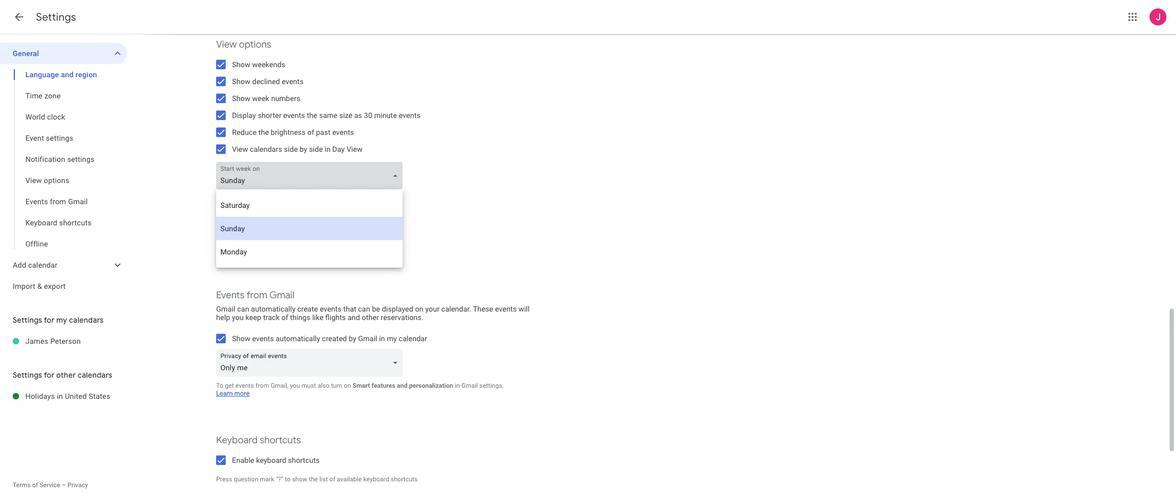 Task type: vqa. For each thing, say whether or not it's contained in the screenshot.
2
no



Task type: describe. For each thing, give the bounding box(es) containing it.
terms
[[13, 482, 31, 490]]

1 horizontal spatial by
[[349, 335, 356, 343]]

from inside the to get events from gmail, you must also turn on smart features and personalization in gmail settings. learn more
[[256, 382, 269, 390]]

track
[[263, 314, 280, 322]]

general tree item
[[0, 43, 127, 64]]

2 side from the left
[[309, 145, 323, 154]]

display
[[232, 111, 256, 120]]

events left will
[[495, 305, 517, 314]]

in down reservations.
[[379, 335, 385, 343]]

0 vertical spatial options
[[239, 39, 271, 50]]

1 side from the left
[[284, 145, 298, 154]]

personalization
[[409, 382, 453, 390]]

events right minute
[[399, 111, 421, 120]]

1 vertical spatial my
[[387, 335, 397, 343]]

must
[[302, 382, 316, 390]]

language and region
[[25, 70, 97, 79]]

0 horizontal spatial calendar
[[28, 261, 58, 270]]

show
[[292, 476, 307, 484]]

and inside events from gmail gmail can automatically create events that can be displayed on your calendar. these events will help you keep track of things like flights and other reservations.
[[348, 314, 360, 322]]

events down track
[[252, 335, 274, 343]]

these
[[473, 305, 493, 314]]

terms of service link
[[13, 482, 60, 490]]

general
[[13, 49, 39, 58]]

settings for other calendars
[[13, 371, 112, 380]]

region
[[76, 70, 97, 79]]

week
[[252, 94, 269, 103]]

settings for settings for other calendars
[[13, 371, 42, 380]]

size
[[339, 111, 353, 120]]

holidays in united states
[[25, 393, 110, 401]]

be
[[372, 305, 380, 314]]

terms of service – privacy
[[13, 482, 88, 490]]

settings for event settings
[[46, 134, 73, 143]]

minute
[[374, 111, 397, 120]]

learn more link
[[216, 390, 250, 398]]

same
[[319, 111, 338, 120]]

view down reduce on the left of page
[[232, 145, 248, 154]]

to get events from gmail, you must also turn on smart features and personalization in gmail settings. learn more
[[216, 382, 504, 398]]

tree containing general
[[0, 43, 127, 297]]

2 vertical spatial the
[[309, 476, 318, 484]]

james peterson tree item
[[0, 331, 127, 352]]

view options inside "group"
[[25, 176, 69, 185]]

show declined events
[[232, 77, 304, 86]]

press
[[216, 476, 232, 484]]

events left that
[[320, 305, 342, 314]]

gmail,
[[271, 382, 288, 390]]

to
[[285, 476, 291, 484]]

settings for my calendars
[[13, 316, 104, 325]]

reduce the brightness of past events
[[232, 128, 354, 137]]

notification settings
[[25, 155, 95, 164]]

united
[[65, 393, 87, 401]]

0 vertical spatial keyboard shortcuts
[[25, 219, 92, 227]]

1 vertical spatial keyboard shortcuts
[[216, 435, 301, 447]]

holidays
[[25, 393, 55, 401]]

import & export
[[13, 282, 66, 291]]

event settings
[[25, 134, 73, 143]]

calendars for settings for my calendars
[[69, 316, 104, 325]]

list
[[319, 476, 328, 484]]

mark
[[260, 476, 274, 484]]

james
[[25, 338, 48, 346]]

things
[[290, 314, 311, 322]]

options inside "group"
[[44, 176, 69, 185]]

zone
[[44, 92, 61, 100]]

export
[[44, 282, 66, 291]]

holidays in united states tree item
[[0, 386, 127, 407]]

group containing language and region
[[0, 64, 127, 255]]

events up reduce the brightness of past events
[[283, 111, 305, 120]]

create
[[297, 305, 318, 314]]

service
[[40, 482, 60, 490]]

past
[[316, 128, 331, 137]]

show for show week numbers
[[232, 94, 250, 103]]

0 vertical spatial the
[[307, 111, 317, 120]]

time zone
[[25, 92, 61, 100]]

clock
[[47, 113, 65, 121]]

0 vertical spatial my
[[56, 316, 67, 325]]

day
[[332, 145, 345, 154]]

numbers
[[271, 94, 300, 103]]

monday option
[[216, 241, 403, 264]]

turn
[[331, 382, 342, 390]]

event
[[25, 134, 44, 143]]

settings heading
[[36, 11, 76, 24]]

0 vertical spatial by
[[300, 145, 307, 154]]

you inside the to get events from gmail, you must also turn on smart features and personalization in gmail settings. learn more
[[290, 382, 300, 390]]

you inside events from gmail gmail can automatically create events that can be displayed on your calendar. these events will help you keep track of things like flights and other reservations.
[[232, 314, 244, 322]]

available
[[337, 476, 362, 484]]

of left past
[[307, 128, 314, 137]]

&
[[37, 282, 42, 291]]

events up 'numbers'
[[282, 77, 304, 86]]

to
[[216, 382, 223, 390]]

features
[[372, 382, 395, 390]]

from for events from gmail
[[50, 198, 66, 206]]

–
[[62, 482, 66, 490]]

view inside "group"
[[25, 176, 42, 185]]

go back image
[[13, 11, 25, 23]]

1 vertical spatial keyboard
[[363, 476, 389, 484]]

gmail up track
[[269, 290, 295, 302]]

shorter
[[258, 111, 282, 120]]

enable keyboard shortcuts
[[232, 457, 320, 465]]

of right list
[[329, 476, 335, 484]]

for for other
[[44, 371, 54, 380]]

1 horizontal spatial keyboard
[[216, 435, 258, 447]]

time
[[25, 92, 43, 100]]

more
[[234, 390, 250, 398]]

view calendars side by side in day view
[[232, 145, 363, 154]]

other inside events from gmail gmail can automatically create events that can be displayed on your calendar. these events will help you keep track of things like flights and other reservations.
[[362, 314, 379, 322]]

start week on list box
[[216, 190, 403, 268]]

flights
[[325, 314, 346, 322]]

settings for settings
[[36, 11, 76, 24]]

world clock
[[25, 113, 65, 121]]

enable
[[232, 457, 254, 465]]

for for my
[[44, 316, 54, 325]]

brightness
[[271, 128, 306, 137]]

events down the size
[[332, 128, 354, 137]]

sunday option
[[216, 217, 403, 241]]

weekends
[[252, 60, 285, 69]]

question
[[234, 476, 258, 484]]

and inside "group"
[[61, 70, 74, 79]]

declined
[[252, 77, 280, 86]]

1 horizontal spatial calendar
[[399, 335, 427, 343]]



Task type: locate. For each thing, give the bounding box(es) containing it.
1 show from the top
[[232, 60, 250, 69]]

view up show weekends
[[216, 39, 237, 50]]

my
[[56, 316, 67, 325], [387, 335, 397, 343]]

2 vertical spatial calendars
[[78, 371, 112, 380]]

view
[[216, 39, 237, 50], [232, 145, 248, 154], [347, 145, 363, 154], [25, 176, 42, 185]]

keyboard up enable
[[216, 435, 258, 447]]

for up "holidays"
[[44, 371, 54, 380]]

on right turn
[[344, 382, 351, 390]]

peterson
[[50, 338, 81, 346]]

1 vertical spatial you
[[290, 382, 300, 390]]

show left weekends
[[232, 60, 250, 69]]

0 horizontal spatial keyboard
[[25, 219, 57, 227]]

0 vertical spatial calendars
[[250, 145, 282, 154]]

view options down notification
[[25, 176, 69, 185]]

press question mark "?" to show the list of available keyboard shortcuts
[[216, 476, 418, 484]]

offline
[[25, 240, 48, 249]]

on inside the to get events from gmail, you must also turn on smart features and personalization in gmail settings. learn more
[[344, 382, 351, 390]]

on left your
[[415, 305, 423, 314]]

1 vertical spatial calendar
[[399, 335, 427, 343]]

1 horizontal spatial events
[[216, 290, 245, 302]]

0 horizontal spatial keyboard shortcuts
[[25, 219, 92, 227]]

that
[[343, 305, 356, 314]]

1 horizontal spatial on
[[415, 305, 423, 314]]

of inside events from gmail gmail can automatically create events that can be displayed on your calendar. these events will help you keep track of things like flights and other reservations.
[[281, 314, 288, 322]]

0 horizontal spatial by
[[300, 145, 307, 154]]

of right track
[[281, 314, 288, 322]]

1 vertical spatial calendars
[[69, 316, 104, 325]]

privacy
[[68, 482, 88, 490]]

1 vertical spatial and
[[348, 314, 360, 322]]

keyboard shortcuts up enable
[[216, 435, 301, 447]]

settings
[[46, 134, 73, 143], [67, 155, 95, 164]]

0 horizontal spatial on
[[344, 382, 351, 390]]

events inside the to get events from gmail, you must also turn on smart features and personalization in gmail settings. learn more
[[235, 382, 254, 390]]

0 vertical spatial from
[[50, 198, 66, 206]]

created
[[322, 335, 347, 343]]

0 horizontal spatial and
[[61, 70, 74, 79]]

in inside the to get events from gmail, you must also turn on smart features and personalization in gmail settings. learn more
[[455, 382, 460, 390]]

can right help
[[237, 305, 249, 314]]

2 horizontal spatial and
[[397, 382, 408, 390]]

1 horizontal spatial side
[[309, 145, 323, 154]]

on inside events from gmail gmail can automatically create events that can be displayed on your calendar. these events will help you keep track of things like flights and other reservations.
[[415, 305, 423, 314]]

from inside "group"
[[50, 198, 66, 206]]

can
[[237, 305, 249, 314], [358, 305, 370, 314]]

0 vertical spatial automatically
[[251, 305, 296, 314]]

settings
[[36, 11, 76, 24], [13, 316, 42, 325], [13, 371, 42, 380]]

0 horizontal spatial options
[[44, 176, 69, 185]]

automatically down things
[[276, 335, 320, 343]]

1 vertical spatial for
[[44, 371, 54, 380]]

0 vertical spatial settings
[[36, 11, 76, 24]]

2 show from the top
[[232, 77, 250, 86]]

shortcuts inside "group"
[[59, 219, 92, 227]]

as
[[354, 111, 362, 120]]

0 vertical spatial you
[[232, 314, 244, 322]]

side
[[284, 145, 298, 154], [309, 145, 323, 154]]

help
[[216, 314, 230, 322]]

my up james peterson tree item
[[56, 316, 67, 325]]

calendars for settings for other calendars
[[78, 371, 112, 380]]

settings right go back icon
[[36, 11, 76, 24]]

in right the personalization
[[455, 382, 460, 390]]

holidays in united states link
[[25, 386, 127, 407]]

0 horizontal spatial view options
[[25, 176, 69, 185]]

0 vertical spatial calendar
[[28, 261, 58, 270]]

0 vertical spatial other
[[362, 314, 379, 322]]

automatically inside events from gmail gmail can automatically create events that can be displayed on your calendar. these events will help you keep track of things like flights and other reservations.
[[251, 305, 296, 314]]

keep
[[246, 314, 261, 322]]

1 horizontal spatial and
[[348, 314, 360, 322]]

add calendar
[[13, 261, 58, 270]]

show for show weekends
[[232, 60, 250, 69]]

side down past
[[309, 145, 323, 154]]

show for show declined events
[[232, 77, 250, 86]]

will
[[519, 305, 530, 314]]

1 horizontal spatial options
[[239, 39, 271, 50]]

and
[[61, 70, 74, 79], [348, 314, 360, 322], [397, 382, 408, 390]]

0 vertical spatial and
[[61, 70, 74, 79]]

events for events from gmail gmail can automatically create events that can be displayed on your calendar. these events will help you keep track of things like flights and other reservations.
[[216, 290, 245, 302]]

also
[[318, 382, 330, 390]]

events from gmail
[[25, 198, 88, 206]]

gmail left keep
[[216, 305, 235, 314]]

show down keep
[[232, 335, 250, 343]]

shortcuts
[[59, 219, 92, 227], [260, 435, 301, 447], [288, 457, 320, 465], [391, 476, 418, 484]]

settings up james
[[13, 316, 42, 325]]

0 vertical spatial keyboard
[[25, 219, 57, 227]]

1 vertical spatial settings
[[67, 155, 95, 164]]

events inside events from gmail gmail can automatically create events that can be displayed on your calendar. these events will help you keep track of things like flights and other reservations.
[[216, 290, 245, 302]]

1 horizontal spatial keyboard shortcuts
[[216, 435, 301, 447]]

show events automatically created by gmail in my calendar
[[232, 335, 427, 343]]

keyboard
[[25, 219, 57, 227], [216, 435, 258, 447]]

reservations.
[[381, 314, 424, 322]]

2 vertical spatial settings
[[13, 371, 42, 380]]

show week numbers
[[232, 94, 300, 103]]

1 vertical spatial settings
[[13, 316, 42, 325]]

from inside events from gmail gmail can automatically create events that can be displayed on your calendar. these events will help you keep track of things like flights and other reservations.
[[247, 290, 267, 302]]

automatically left create
[[251, 305, 296, 314]]

None field
[[216, 162, 407, 190], [216, 350, 407, 377], [216, 162, 407, 190], [216, 350, 407, 377]]

displayed
[[382, 305, 413, 314]]

2 for from the top
[[44, 371, 54, 380]]

events up help
[[216, 290, 245, 302]]

language
[[25, 70, 59, 79]]

keyboard up the mark
[[256, 457, 286, 465]]

1 horizontal spatial you
[[290, 382, 300, 390]]

show weekends
[[232, 60, 285, 69]]

you
[[232, 314, 244, 322], [290, 382, 300, 390]]

settings up the notification settings
[[46, 134, 73, 143]]

view down notification
[[25, 176, 42, 185]]

0 horizontal spatial can
[[237, 305, 249, 314]]

side down reduce the brightness of past events
[[284, 145, 298, 154]]

0 vertical spatial for
[[44, 316, 54, 325]]

keyboard right the available
[[363, 476, 389, 484]]

1 vertical spatial from
[[247, 290, 267, 302]]

smart
[[353, 382, 370, 390]]

events up offline
[[25, 198, 48, 206]]

events inside "group"
[[25, 198, 48, 206]]

notification
[[25, 155, 65, 164]]

keyboard shortcuts down "events from gmail"
[[25, 219, 92, 227]]

settings for notification settings
[[67, 155, 95, 164]]

1 vertical spatial automatically
[[276, 335, 320, 343]]

settings up "holidays"
[[13, 371, 42, 380]]

3 show from the top
[[232, 94, 250, 103]]

0 vertical spatial keyboard
[[256, 457, 286, 465]]

states
[[89, 393, 110, 401]]

like
[[312, 314, 324, 322]]

for
[[44, 316, 54, 325], [44, 371, 54, 380]]

in left united
[[57, 393, 63, 401]]

privacy link
[[68, 482, 88, 490]]

1 vertical spatial keyboard
[[216, 435, 258, 447]]

0 vertical spatial on
[[415, 305, 423, 314]]

gmail inside the to get events from gmail, you must also turn on smart features and personalization in gmail settings. learn more
[[462, 382, 478, 390]]

in left day
[[325, 145, 331, 154]]

0 horizontal spatial side
[[284, 145, 298, 154]]

0 horizontal spatial events
[[25, 198, 48, 206]]

calendar up & at the bottom left
[[28, 261, 58, 270]]

gmail inside "group"
[[68, 198, 88, 206]]

my down reservations.
[[387, 335, 397, 343]]

events for events from gmail
[[25, 198, 48, 206]]

calendars up peterson
[[69, 316, 104, 325]]

group
[[0, 64, 127, 255]]

from for events from gmail gmail can automatically create events that can be displayed on your calendar. these events will help you keep track of things like flights and other reservations.
[[247, 290, 267, 302]]

1 vertical spatial other
[[56, 371, 76, 380]]

by down reduce the brightness of past events
[[300, 145, 307, 154]]

show for show events automatically created by gmail in my calendar
[[232, 335, 250, 343]]

keyboard shortcuts
[[25, 219, 92, 227], [216, 435, 301, 447]]

0 horizontal spatial other
[[56, 371, 76, 380]]

1 vertical spatial events
[[216, 290, 245, 302]]

the
[[307, 111, 317, 120], [259, 128, 269, 137], [309, 476, 318, 484]]

"?"
[[276, 476, 283, 484]]

0 vertical spatial settings
[[46, 134, 73, 143]]

james peterson
[[25, 338, 81, 346]]

for up the james peterson
[[44, 316, 54, 325]]

calendar down reservations.
[[399, 335, 427, 343]]

from down the notification settings
[[50, 198, 66, 206]]

import
[[13, 282, 35, 291]]

display shorter events the same size as 30 minute events
[[232, 111, 421, 120]]

and left region
[[61, 70, 74, 79]]

events
[[25, 198, 48, 206], [216, 290, 245, 302]]

keyboard up offline
[[25, 219, 57, 227]]

learn
[[216, 390, 233, 398]]

view options
[[216, 39, 271, 50], [25, 176, 69, 185]]

0 horizontal spatial you
[[232, 314, 244, 322]]

settings right notification
[[67, 155, 95, 164]]

1 horizontal spatial can
[[358, 305, 370, 314]]

4 show from the top
[[232, 335, 250, 343]]

calendar
[[28, 261, 58, 270], [399, 335, 427, 343]]

1 horizontal spatial keyboard
[[363, 476, 389, 484]]

1 can from the left
[[237, 305, 249, 314]]

keyboard inside "group"
[[25, 219, 57, 227]]

0 horizontal spatial keyboard
[[256, 457, 286, 465]]

from left gmail,
[[256, 382, 269, 390]]

gmail down be at bottom
[[358, 335, 377, 343]]

and right features
[[397, 382, 408, 390]]

get
[[225, 382, 234, 390]]

1 vertical spatial view options
[[25, 176, 69, 185]]

1 horizontal spatial view options
[[216, 39, 271, 50]]

the left list
[[309, 476, 318, 484]]

2 can from the left
[[358, 305, 370, 314]]

2 vertical spatial from
[[256, 382, 269, 390]]

gmail left settings.
[[462, 382, 478, 390]]

from
[[50, 198, 66, 206], [247, 290, 267, 302], [256, 382, 269, 390]]

options up show weekends
[[239, 39, 271, 50]]

events right get
[[235, 382, 254, 390]]

calendar.
[[441, 305, 471, 314]]

reduce
[[232, 128, 257, 137]]

of right terms in the left of the page
[[32, 482, 38, 490]]

by right created
[[349, 335, 356, 343]]

and inside the to get events from gmail, you must also turn on smart features and personalization in gmail settings. learn more
[[397, 382, 408, 390]]

2 vertical spatial and
[[397, 382, 408, 390]]

add
[[13, 261, 26, 270]]

30
[[364, 111, 372, 120]]

show up display at the left top of page
[[232, 94, 250, 103]]

1 vertical spatial on
[[344, 382, 351, 390]]

1 vertical spatial the
[[259, 128, 269, 137]]

settings for settings for my calendars
[[13, 316, 42, 325]]

1 vertical spatial by
[[349, 335, 356, 343]]

events
[[282, 77, 304, 86], [283, 111, 305, 120], [399, 111, 421, 120], [332, 128, 354, 137], [320, 305, 342, 314], [495, 305, 517, 314], [252, 335, 274, 343], [235, 382, 254, 390]]

keyboard
[[256, 457, 286, 465], [363, 476, 389, 484]]

tree
[[0, 43, 127, 297]]

1 horizontal spatial other
[[362, 314, 379, 322]]

1 vertical spatial options
[[44, 176, 69, 185]]

0 horizontal spatial my
[[56, 316, 67, 325]]

view options up show weekends
[[216, 39, 271, 50]]

and right flights
[[348, 314, 360, 322]]

calendars
[[250, 145, 282, 154], [69, 316, 104, 325], [78, 371, 112, 380]]

world
[[25, 113, 45, 121]]

in inside holidays in united states "link"
[[57, 393, 63, 401]]

from up keep
[[247, 290, 267, 302]]

you right help
[[232, 314, 244, 322]]

0 vertical spatial events
[[25, 198, 48, 206]]

0 vertical spatial view options
[[216, 39, 271, 50]]

other up holidays in united states
[[56, 371, 76, 380]]

saturday option
[[216, 194, 403, 217]]

the left same
[[307, 111, 317, 120]]

calendars down reduce on the left of page
[[250, 145, 282, 154]]

1 for from the top
[[44, 316, 54, 325]]

the down shorter
[[259, 128, 269, 137]]

can left be at bottom
[[358, 305, 370, 314]]

you left the must
[[290, 382, 300, 390]]

your
[[425, 305, 440, 314]]

events from gmail gmail can automatically create events that can be displayed on your calendar. these events will help you keep track of things like flights and other reservations.
[[216, 290, 530, 322]]

settings.
[[480, 382, 504, 390]]

gmail down the notification settings
[[68, 198, 88, 206]]

1 horizontal spatial my
[[387, 335, 397, 343]]

options up "events from gmail"
[[44, 176, 69, 185]]

on
[[415, 305, 423, 314], [344, 382, 351, 390]]

calendars up states in the left of the page
[[78, 371, 112, 380]]

view right day
[[347, 145, 363, 154]]

of
[[307, 128, 314, 137], [281, 314, 288, 322], [329, 476, 335, 484], [32, 482, 38, 490]]

show down show weekends
[[232, 77, 250, 86]]

other right that
[[362, 314, 379, 322]]



